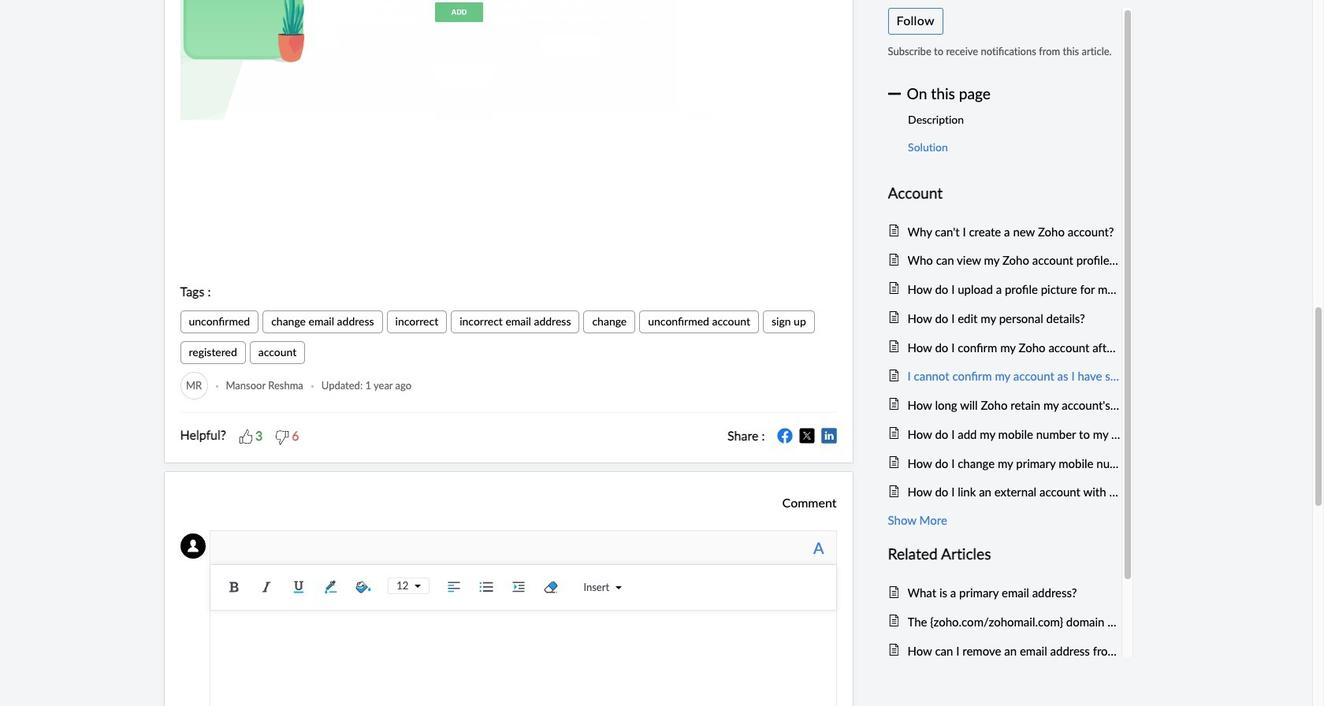 Task type: vqa. For each thing, say whether or not it's contained in the screenshot.
User Preference image
no



Task type: describe. For each thing, give the bounding box(es) containing it.
lists image
[[475, 576, 499, 599]]

indent image
[[507, 576, 531, 599]]

background color image
[[352, 576, 376, 599]]

font color image
[[320, 576, 343, 599]]



Task type: locate. For each thing, give the bounding box(es) containing it.
linkedin image
[[821, 428, 837, 444]]

italic (ctrl+i) image
[[255, 576, 279, 599]]

heading
[[888, 181, 1122, 205]]

facebook image
[[777, 428, 793, 444]]

underline (ctrl+u) image
[[287, 576, 311, 599]]

bold (ctrl+b) image
[[223, 576, 246, 599]]

twitter image
[[799, 428, 815, 444]]

clear formatting image
[[540, 576, 563, 599]]

align image
[[443, 576, 466, 599]]

font size image
[[409, 584, 421, 590]]

a gif showing how to edit the email address that is registered incorrectly. image
[[180, 0, 837, 120]]

insert options image
[[610, 585, 622, 591]]



